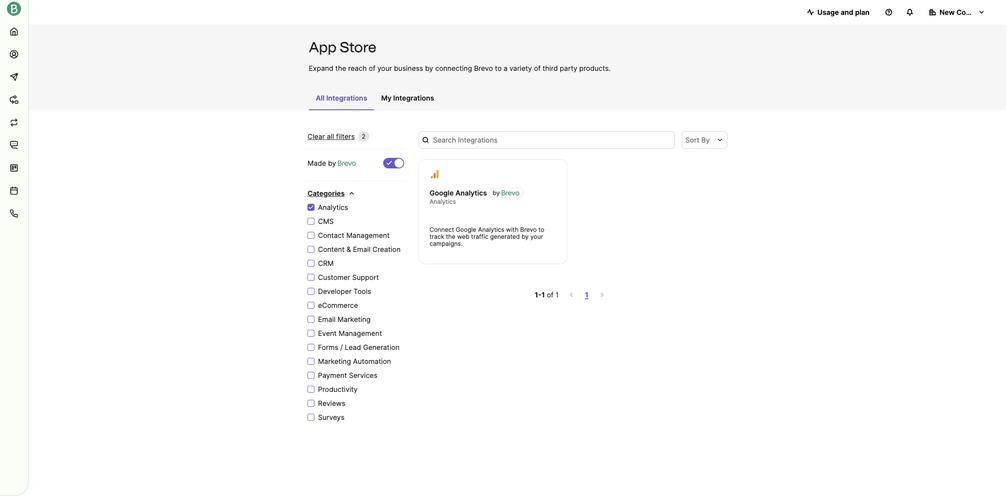 Task type: describe. For each thing, give the bounding box(es) containing it.
google analytics
[[430, 189, 487, 197]]

0 horizontal spatial email
[[318, 315, 336, 324]]

google analytics logo image
[[430, 169, 440, 179]]

0 vertical spatial marketing
[[338, 315, 371, 324]]

all integrations
[[316, 94, 367, 102]]

0 vertical spatial to
[[495, 64, 502, 73]]

automation
[[353, 357, 391, 366]]

with
[[506, 226, 519, 233]]

products.
[[579, 64, 611, 73]]

your inside connect google analytics with brevo to track the web traffic generated by your campaigns.
[[530, 233, 543, 240]]

developer
[[318, 287, 352, 296]]

0 horizontal spatial the
[[335, 64, 346, 73]]

services
[[349, 371, 377, 380]]

the inside connect google analytics with brevo to track the web traffic generated by your campaigns.
[[446, 233, 456, 240]]

by right business
[[425, 64, 433, 73]]

sort
[[686, 136, 700, 144]]

analytics inside connect google analytics with brevo to track the web traffic generated by your campaigns.
[[478, 226, 505, 233]]

event
[[318, 329, 337, 338]]

&
[[347, 245, 351, 254]]

integrations for all integrations
[[326, 94, 367, 102]]

connect
[[430, 226, 454, 233]]

content & email creation
[[318, 245, 401, 254]]

integrations for my integrations
[[393, 94, 434, 102]]

0 horizontal spatial your
[[377, 64, 392, 73]]

categories
[[308, 189, 345, 198]]

2
[[362, 133, 366, 140]]

email marketing
[[318, 315, 371, 324]]

1 button
[[583, 289, 590, 301]]

all
[[316, 94, 325, 102]]

lead
[[345, 343, 361, 352]]

by inside connect google analytics with brevo to track the web traffic generated by your campaigns.
[[522, 233, 529, 240]]

variety
[[510, 64, 532, 73]]

management for event management
[[339, 329, 382, 338]]

third
[[543, 64, 558, 73]]

track
[[430, 233, 444, 240]]

my integrations link
[[374, 89, 441, 109]]

marketing automation
[[318, 357, 391, 366]]

new
[[940, 8, 955, 17]]

all
[[327, 132, 334, 141]]

tab list containing all integrations
[[309, 89, 441, 110]]

contact
[[318, 231, 344, 240]]

contact management
[[318, 231, 390, 240]]

1-
[[535, 291, 542, 299]]

developer tools
[[318, 287, 371, 296]]

support
[[352, 273, 379, 282]]

forms / lead generation
[[318, 343, 400, 352]]

2 horizontal spatial of
[[547, 291, 554, 299]]

party
[[560, 64, 577, 73]]

1 vertical spatial marketing
[[318, 357, 351, 366]]

google inside connect google analytics with brevo to track the web traffic generated by your campaigns.
[[456, 226, 476, 233]]

business
[[394, 64, 423, 73]]

app
[[309, 39, 337, 56]]

traffic
[[471, 233, 488, 240]]

connecting
[[435, 64, 472, 73]]

management for contact management
[[346, 231, 390, 240]]

my integrations
[[381, 94, 434, 102]]

all integrations link
[[309, 89, 374, 110]]

payment services
[[318, 371, 377, 380]]

customer
[[318, 273, 350, 282]]

surveys
[[318, 413, 345, 422]]

by right made
[[328, 159, 336, 168]]

tools
[[354, 287, 371, 296]]

reach
[[348, 64, 367, 73]]



Task type: locate. For each thing, give the bounding box(es) containing it.
1 horizontal spatial 1
[[556, 291, 559, 299]]

1 vertical spatial the
[[446, 233, 456, 240]]

0 vertical spatial your
[[377, 64, 392, 73]]

sort by button
[[682, 131, 728, 149]]

integrations right my
[[393, 94, 434, 102]]

clear all filters link
[[308, 131, 355, 142]]

email up event
[[318, 315, 336, 324]]

event management
[[318, 329, 382, 338]]

integrations right all
[[326, 94, 367, 102]]

marketing
[[338, 315, 371, 324], [318, 357, 351, 366]]

brevo left a
[[474, 64, 493, 73]]

Search Integrations search field
[[419, 131, 675, 149]]

1 horizontal spatial email
[[353, 245, 371, 254]]

1 vertical spatial your
[[530, 233, 543, 240]]

expand
[[309, 64, 334, 73]]

1 vertical spatial to
[[539, 226, 544, 233]]

to left a
[[495, 64, 502, 73]]

0 vertical spatial email
[[353, 245, 371, 254]]

by right google analytics on the top left
[[493, 189, 500, 196]]

the left web
[[446, 233, 456, 240]]

2 integrations from the left
[[393, 94, 434, 102]]

email
[[353, 245, 371, 254], [318, 315, 336, 324]]

store
[[340, 39, 377, 56]]

app store
[[309, 39, 377, 56]]

email right the &
[[353, 245, 371, 254]]

1 vertical spatial management
[[339, 329, 382, 338]]

1 left the 1 button
[[542, 291, 545, 299]]

1 horizontal spatial google
[[456, 226, 476, 233]]

1
[[542, 291, 545, 299], [556, 291, 559, 299], [585, 291, 589, 299]]

new company button
[[922, 4, 992, 21]]

brevo
[[474, 64, 493, 73], [520, 226, 537, 233]]

expand the reach of your business by connecting brevo to a variety of third party products.
[[309, 64, 611, 73]]

0 horizontal spatial brevo
[[474, 64, 493, 73]]

2 1 from the left
[[556, 291, 559, 299]]

clear all filters
[[308, 132, 355, 141]]

of
[[369, 64, 376, 73], [534, 64, 541, 73], [547, 291, 554, 299]]

3 1 from the left
[[585, 291, 589, 299]]

productivity
[[318, 385, 358, 394]]

to inside connect google analytics with brevo to track the web traffic generated by your campaigns.
[[539, 226, 544, 233]]

payment
[[318, 371, 347, 380]]

company
[[957, 8, 989, 17]]

1 inside button
[[585, 291, 589, 299]]

forms
[[318, 343, 338, 352]]

generated
[[490, 233, 520, 240]]

0 vertical spatial management
[[346, 231, 390, 240]]

None checkbox
[[383, 158, 404, 168]]

ecommerce
[[318, 301, 358, 310]]

made
[[308, 159, 326, 168]]

by
[[425, 64, 433, 73], [328, 159, 336, 168], [493, 189, 500, 196], [522, 233, 529, 240]]

management up content & email creation
[[346, 231, 390, 240]]

brevo right with
[[520, 226, 537, 233]]

1-1 of 1
[[535, 291, 559, 299]]

integrations inside my integrations link
[[393, 94, 434, 102]]

2 horizontal spatial 1
[[585, 291, 589, 299]]

1 1 from the left
[[542, 291, 545, 299]]

your left business
[[377, 64, 392, 73]]

1 vertical spatial google
[[456, 226, 476, 233]]

sort by
[[686, 136, 710, 144]]

the
[[335, 64, 346, 73], [446, 233, 456, 240]]

by
[[702, 136, 710, 144]]

to
[[495, 64, 502, 73], [539, 226, 544, 233]]

usage and plan
[[818, 8, 870, 17]]

by right with
[[522, 233, 529, 240]]

/
[[340, 343, 343, 352]]

cms
[[318, 217, 334, 226]]

0 horizontal spatial to
[[495, 64, 502, 73]]

1 horizontal spatial your
[[530, 233, 543, 240]]

1 horizontal spatial integrations
[[393, 94, 434, 102]]

integrations
[[326, 94, 367, 102], [393, 94, 434, 102]]

a
[[504, 64, 508, 73]]

to right with
[[539, 226, 544, 233]]

0 vertical spatial the
[[335, 64, 346, 73]]

marketing up event management
[[338, 315, 371, 324]]

0 horizontal spatial integrations
[[326, 94, 367, 102]]

1 vertical spatial brevo
[[520, 226, 537, 233]]

1 horizontal spatial to
[[539, 226, 544, 233]]

1 horizontal spatial of
[[534, 64, 541, 73]]

filters
[[336, 132, 355, 141]]

content
[[318, 245, 345, 254]]

1 right 1-
[[556, 291, 559, 299]]

usage and plan button
[[800, 4, 877, 21]]

0 horizontal spatial 1
[[542, 291, 545, 299]]

marketing up payment
[[318, 357, 351, 366]]

my
[[381, 94, 392, 102]]

integrations inside all integrations link
[[326, 94, 367, 102]]

analytics
[[456, 189, 487, 197], [430, 198, 456, 205], [318, 203, 348, 212], [478, 226, 505, 233]]

0 vertical spatial google
[[430, 189, 454, 197]]

of right "reach"
[[369, 64, 376, 73]]

1 horizontal spatial brevo
[[520, 226, 537, 233]]

usage
[[818, 8, 839, 17]]

clear
[[308, 132, 325, 141]]

generation
[[363, 343, 400, 352]]

1 vertical spatial email
[[318, 315, 336, 324]]

tab list
[[309, 89, 441, 110]]

your right with
[[530, 233, 543, 240]]

customer support
[[318, 273, 379, 282]]

google right connect
[[456, 226, 476, 233]]

1 horizontal spatial the
[[446, 233, 456, 240]]

and
[[841, 8, 854, 17]]

google
[[430, 189, 454, 197], [456, 226, 476, 233]]

brevo inside connect google analytics with brevo to track the web traffic generated by your campaigns.
[[520, 226, 537, 233]]

made by
[[308, 159, 338, 168]]

categories link
[[308, 188, 355, 199]]

google down google analytics logo
[[430, 189, 454, 197]]

0 horizontal spatial of
[[369, 64, 376, 73]]

1 right the 1-1 of 1
[[585, 291, 589, 299]]

management
[[346, 231, 390, 240], [339, 329, 382, 338]]

new company
[[940, 8, 989, 17]]

crm
[[318, 259, 334, 268]]

creation
[[373, 245, 401, 254]]

your
[[377, 64, 392, 73], [530, 233, 543, 240]]

web
[[457, 233, 470, 240]]

0 horizontal spatial google
[[430, 189, 454, 197]]

plan
[[855, 8, 870, 17]]

of right 1-
[[547, 291, 554, 299]]

reviews
[[318, 399, 345, 408]]

0 vertical spatial brevo
[[474, 64, 493, 73]]

of left the third
[[534, 64, 541, 73]]

1 integrations from the left
[[326, 94, 367, 102]]

campaigns.
[[430, 240, 463, 247]]

connect google analytics with brevo to track the web traffic generated by your campaigns.
[[430, 226, 544, 247]]

management up forms / lead generation
[[339, 329, 382, 338]]

the left "reach"
[[335, 64, 346, 73]]



Task type: vqa. For each thing, say whether or not it's contained in the screenshot.
5th 5:00 PM from the bottom of the page
no



